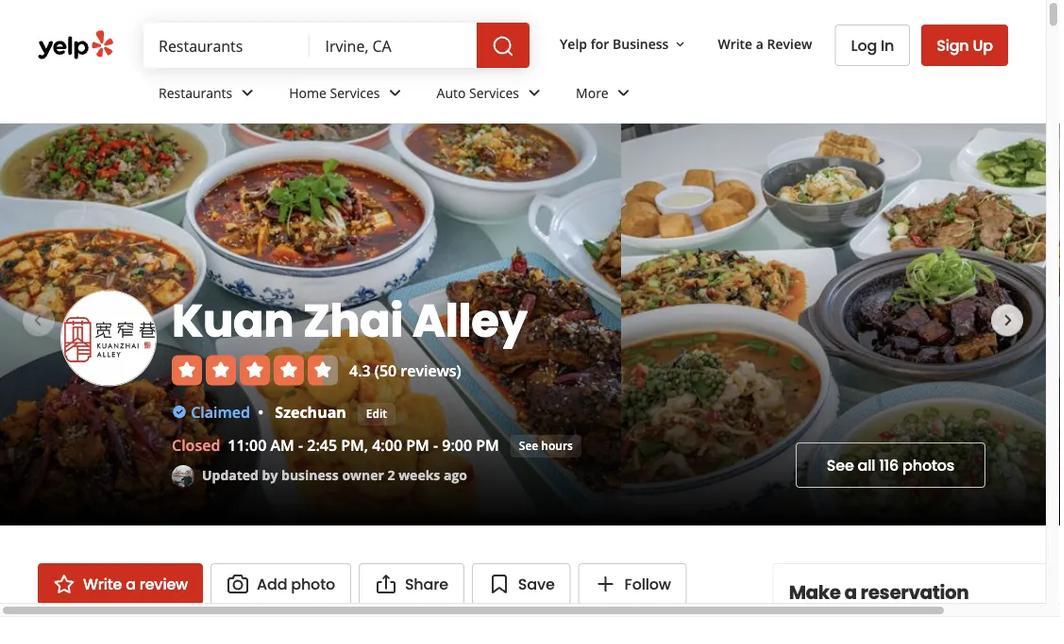 Task type: vqa. For each thing, say whether or not it's contained in the screenshot.
the Edit button
yes



Task type: describe. For each thing, give the bounding box(es) containing it.
116
[[879, 455, 899, 476]]

log in link
[[835, 25, 911, 66]]

none field the find
[[159, 35, 295, 56]]

add photo link
[[211, 564, 351, 605]]

9:00
[[442, 435, 472, 456]]

24 add v2 image
[[595, 573, 617, 596]]

for
[[591, 35, 609, 52]]

share
[[405, 574, 448, 595]]

search image
[[492, 35, 515, 58]]

share button
[[359, 564, 464, 605]]

24 chevron down v2 image for more
[[613, 82, 635, 104]]

2
[[388, 466, 395, 484]]

business
[[613, 35, 669, 52]]

2 photo of kuan zhai alley - irvine, ca, us. image from the left
[[622, 124, 1060, 526]]

add
[[257, 574, 287, 595]]

kuan zhai alley
[[172, 290, 527, 353]]

more link
[[561, 68, 650, 123]]

see all 116 photos link
[[796, 443, 986, 488]]

(50
[[375, 360, 397, 381]]

restaurants link
[[144, 68, 274, 123]]

log
[[851, 35, 877, 56]]

services for auto services
[[469, 84, 519, 102]]

home services link
[[274, 68, 422, 123]]

24 chevron down v2 image for home services
[[384, 82, 407, 104]]

sign
[[937, 34, 969, 56]]

more
[[576, 84, 609, 102]]

4.3 star rating image
[[172, 356, 338, 386]]

next image
[[997, 309, 1020, 332]]

a for review
[[756, 35, 764, 52]]

16 claim filled v2 image
[[172, 405, 187, 420]]

2 pm from the left
[[476, 435, 499, 456]]

edit button
[[358, 403, 396, 426]]

business categories element
[[144, 68, 1008, 123]]

1 - from the left
[[298, 435, 303, 456]]

owner
[[342, 466, 384, 484]]

szechuan link
[[275, 402, 346, 422]]

photos
[[903, 455, 955, 476]]

2:45
[[307, 435, 337, 456]]

follow button
[[578, 564, 687, 605]]

make
[[789, 580, 841, 606]]

in
[[881, 35, 894, 56]]

none field near
[[325, 35, 462, 56]]

Near text field
[[325, 35, 462, 56]]

by
[[262, 466, 278, 484]]

closed 11:00 am - 2:45 pm, 4:00 pm - 9:00 pm
[[172, 435, 499, 456]]

24 camera v2 image
[[227, 573, 249, 596]]

auto services link
[[422, 68, 561, 123]]

updated by business owner 2 weeks ago
[[202, 466, 467, 484]]

sign up
[[937, 34, 993, 56]]

see hours link
[[511, 435, 582, 458]]

4.3 (50 reviews)
[[349, 360, 461, 381]]

24 share v2 image
[[375, 573, 397, 596]]

alley
[[412, 290, 527, 353]]

updated
[[202, 466, 259, 484]]

24 save outline v2 image
[[488, 573, 511, 596]]



Task type: locate. For each thing, give the bounding box(es) containing it.
follow
[[625, 574, 671, 595]]

write for write a review
[[718, 35, 753, 52]]

2 none field from the left
[[325, 35, 462, 56]]

auto services
[[437, 84, 519, 102]]

a
[[756, 35, 764, 52], [126, 574, 136, 595], [845, 580, 857, 606]]

services right auto
[[469, 84, 519, 102]]

0 horizontal spatial 24 chevron down v2 image
[[236, 82, 259, 104]]

2 - from the left
[[433, 435, 438, 456]]

write right 24 star v2 icon
[[83, 574, 122, 595]]

a for review
[[126, 574, 136, 595]]

closed
[[172, 435, 220, 456]]

write a review link
[[38, 564, 203, 605]]

2 24 chevron down v2 image from the left
[[613, 82, 635, 104]]

none field up restaurants link
[[159, 35, 295, 56]]

0 horizontal spatial services
[[330, 84, 380, 102]]

see
[[519, 438, 538, 454], [827, 455, 854, 476]]

see for see hours
[[519, 438, 538, 454]]

0 horizontal spatial pm
[[406, 435, 429, 456]]

write for write a review
[[83, 574, 122, 595]]

pm up weeks
[[406, 435, 429, 456]]

all
[[858, 455, 876, 476]]

1 photo of kuan zhai alley - irvine, ca, us. image from the left
[[0, 124, 622, 526]]

24 chevron down v2 image down near text box
[[384, 82, 407, 104]]

kuan
[[172, 290, 294, 353]]

1 horizontal spatial 24 chevron down v2 image
[[384, 82, 407, 104]]

1 horizontal spatial services
[[469, 84, 519, 102]]

24 chevron down v2 image down the find text field
[[236, 82, 259, 104]]

1 horizontal spatial -
[[433, 435, 438, 456]]

24 chevron down v2 image
[[523, 82, 546, 104], [613, 82, 635, 104]]

hours
[[541, 438, 573, 454]]

24 chevron down v2 image for auto services
[[523, 82, 546, 104]]

- right am
[[298, 435, 303, 456]]

1 vertical spatial see
[[827, 455, 854, 476]]

0 horizontal spatial -
[[298, 435, 303, 456]]

reservation
[[861, 580, 969, 606]]

see hours
[[519, 438, 573, 454]]

24 chevron down v2 image inside home services link
[[384, 82, 407, 104]]

- left 9:00
[[433, 435, 438, 456]]

reviews)
[[401, 360, 461, 381]]

zhai
[[303, 290, 403, 353]]

photo of kuan zhai alley - irvine, ca, us. image
[[0, 124, 622, 526], [622, 124, 1060, 526]]

24 chevron down v2 image inside auto services link
[[523, 82, 546, 104]]

24 chevron down v2 image right auto services
[[523, 82, 546, 104]]

see left hours
[[519, 438, 538, 454]]

am
[[270, 435, 294, 456]]

previous image
[[26, 309, 49, 332]]

0 horizontal spatial write
[[83, 574, 122, 595]]

1 horizontal spatial write
[[718, 35, 753, 52]]

a for reservation
[[845, 580, 857, 606]]

services
[[330, 84, 380, 102], [469, 84, 519, 102]]

None search field
[[144, 23, 534, 68]]

szechuan
[[275, 402, 346, 422]]

yelp for business button
[[552, 27, 695, 61]]

0 horizontal spatial see
[[519, 438, 538, 454]]

1 horizontal spatial 24 chevron down v2 image
[[613, 82, 635, 104]]

1 horizontal spatial a
[[756, 35, 764, 52]]

yelp for business
[[560, 35, 669, 52]]

24 chevron down v2 image right more
[[613, 82, 635, 104]]

up
[[973, 34, 993, 56]]

2 horizontal spatial a
[[845, 580, 857, 606]]

add photo
[[257, 574, 335, 595]]

business
[[281, 466, 339, 484]]

see left all
[[827, 455, 854, 476]]

review
[[767, 35, 813, 52]]

4.3
[[349, 360, 371, 381]]

pm
[[406, 435, 429, 456], [476, 435, 499, 456]]

1 horizontal spatial see
[[827, 455, 854, 476]]

1 24 chevron down v2 image from the left
[[236, 82, 259, 104]]

Find text field
[[159, 35, 295, 56]]

-
[[298, 435, 303, 456], [433, 435, 438, 456]]

write a review link
[[711, 27, 820, 61]]

save
[[518, 574, 555, 595]]

claimed
[[191, 402, 250, 422]]

restaurants
[[159, 84, 233, 102]]

see all 116 photos
[[827, 455, 955, 476]]

sign up link
[[922, 25, 1008, 66]]

0 horizontal spatial 24 chevron down v2 image
[[523, 82, 546, 104]]

1 services from the left
[[330, 84, 380, 102]]

edit
[[366, 406, 387, 422]]

1 pm from the left
[[406, 435, 429, 456]]

write a review
[[83, 574, 188, 595]]

1 none field from the left
[[159, 35, 295, 56]]

log in
[[851, 35, 894, 56]]

(50 reviews) link
[[375, 360, 461, 381]]

0 vertical spatial write
[[718, 35, 753, 52]]

weeks
[[399, 466, 440, 484]]

save button
[[472, 564, 571, 605]]

pm,
[[341, 435, 368, 456]]

11:00
[[228, 435, 267, 456]]

write a review
[[718, 35, 813, 52]]

photo
[[291, 574, 335, 595]]

make a reservation
[[789, 580, 969, 606]]

24 star v2 image
[[53, 573, 76, 596]]

see for see all 116 photos
[[827, 455, 854, 476]]

2 services from the left
[[469, 84, 519, 102]]

0 horizontal spatial a
[[126, 574, 136, 595]]

none field up home services link
[[325, 35, 462, 56]]

write left review
[[718, 35, 753, 52]]

4:00
[[372, 435, 402, 456]]

24 chevron down v2 image
[[236, 82, 259, 104], [384, 82, 407, 104]]

auto
[[437, 84, 466, 102]]

2 24 chevron down v2 image from the left
[[384, 82, 407, 104]]

services for home services
[[330, 84, 380, 102]]

yelp
[[560, 35, 587, 52]]

24 chevron down v2 image for restaurants
[[236, 82, 259, 104]]

0 vertical spatial see
[[519, 438, 538, 454]]

24 chevron down v2 image inside restaurants link
[[236, 82, 259, 104]]

write
[[718, 35, 753, 52], [83, 574, 122, 595]]

1 24 chevron down v2 image from the left
[[523, 82, 546, 104]]

1 vertical spatial write
[[83, 574, 122, 595]]

16 chevron down v2 image
[[673, 37, 688, 52]]

24 chevron down v2 image inside more link
[[613, 82, 635, 104]]

ago
[[444, 466, 467, 484]]

services right home
[[330, 84, 380, 102]]

home
[[289, 84, 327, 102]]

1 horizontal spatial none field
[[325, 35, 462, 56]]

0 horizontal spatial none field
[[159, 35, 295, 56]]

1 horizontal spatial pm
[[476, 435, 499, 456]]

pm right 9:00
[[476, 435, 499, 456]]

review
[[140, 574, 188, 595]]

None field
[[159, 35, 295, 56], [325, 35, 462, 56]]

home services
[[289, 84, 380, 102]]



